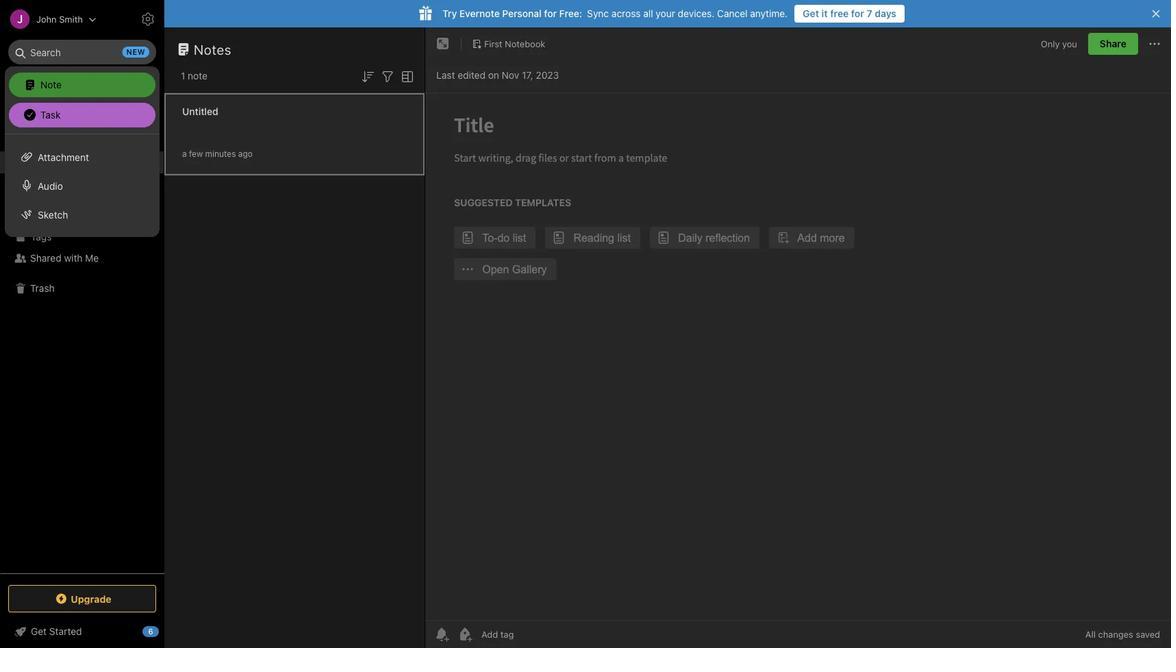 Task type: locate. For each thing, give the bounding box(es) containing it.
More actions field
[[1147, 33, 1163, 55]]

1 horizontal spatial for
[[851, 8, 865, 19]]

for inside button
[[851, 8, 865, 19]]

new
[[30, 78, 50, 90]]

Add filters field
[[380, 67, 396, 85]]

Search text field
[[18, 40, 147, 64]]

share button
[[1089, 33, 1139, 55]]

attachment
[[38, 151, 89, 163]]

1 note
[[181, 70, 208, 82]]

1 for from the left
[[544, 8, 557, 19]]

tasks
[[30, 179, 55, 190]]

only you
[[1041, 39, 1078, 49]]

all changes saved
[[1086, 629, 1161, 640]]

1 horizontal spatial notes
[[194, 41, 232, 57]]

Sort options field
[[360, 67, 376, 85]]

across
[[612, 8, 641, 19]]

with
[[64, 252, 83, 264]]

for for 7
[[851, 8, 865, 19]]

get inside help and learning task checklist field
[[31, 626, 47, 637]]

0 horizontal spatial get
[[31, 626, 47, 637]]

View options field
[[396, 67, 416, 85]]

saved
[[1136, 629, 1161, 640]]

0 vertical spatial notes
[[194, 41, 232, 57]]

shortcuts button
[[0, 129, 164, 151]]

all
[[643, 8, 653, 19]]

notes
[[194, 41, 232, 57], [30, 157, 56, 168]]

sync
[[587, 8, 609, 19]]

get
[[803, 8, 819, 19], [31, 626, 47, 637]]

notes up note
[[194, 41, 232, 57]]

tags button
[[0, 225, 164, 247]]

notes up tasks
[[30, 157, 56, 168]]

evernote
[[460, 8, 500, 19]]

get for get it free for 7 days
[[803, 8, 819, 19]]

all
[[1086, 629, 1096, 640]]

add a reminder image
[[434, 626, 450, 643]]

notes link
[[0, 151, 164, 173]]

your
[[656, 8, 675, 19]]

settings image
[[140, 11, 156, 27]]

personal
[[502, 8, 542, 19]]

for left free:
[[544, 8, 557, 19]]

notebooks
[[31, 209, 79, 220]]

ago
[[238, 149, 253, 159]]

last edited on nov 17, 2023
[[436, 70, 559, 81]]

6
[[148, 627, 153, 636]]

2 for from the left
[[851, 8, 865, 19]]

1 vertical spatial notes
[[30, 157, 56, 168]]

for left the "7"
[[851, 8, 865, 19]]

get started
[[31, 626, 82, 637]]

new button
[[8, 72, 156, 97]]

get left started
[[31, 626, 47, 637]]

for
[[544, 8, 557, 19], [851, 8, 865, 19]]

get inside button
[[803, 8, 819, 19]]

1
[[181, 70, 185, 82]]

add filters image
[[380, 68, 396, 85]]

tooltip
[[331, 36, 405, 63]]

get it free for 7 days button
[[795, 5, 905, 23]]

tags
[[31, 231, 52, 242]]

0 vertical spatial get
[[803, 8, 819, 19]]

1 vertical spatial get
[[31, 626, 47, 637]]

notebooks link
[[0, 203, 164, 225]]

note creation menu element
[[9, 70, 156, 130]]

Note Editor text field
[[425, 93, 1172, 620]]

only
[[1041, 39, 1060, 49]]

started
[[49, 626, 82, 637]]

on
[[488, 70, 499, 81]]

click to collapse image
[[159, 623, 170, 639]]

tree containing home
[[0, 108, 164, 573]]

first notebook button
[[467, 34, 550, 53]]

Add tag field
[[480, 629, 583, 640]]

task
[[40, 109, 61, 120]]

1 horizontal spatial get
[[803, 8, 819, 19]]

0 horizontal spatial for
[[544, 8, 557, 19]]

note window element
[[425, 27, 1172, 648]]

it
[[822, 8, 828, 19]]

me
[[85, 252, 99, 264]]

you
[[1063, 39, 1078, 49]]

anytime.
[[750, 8, 788, 19]]

shared with me
[[30, 252, 99, 264]]

untitled
[[182, 106, 218, 117]]

get left it
[[803, 8, 819, 19]]

minutes
[[205, 149, 236, 159]]

tree
[[0, 108, 164, 573]]

new search field
[[18, 40, 149, 64]]



Task type: describe. For each thing, give the bounding box(es) containing it.
a
[[182, 149, 187, 159]]

edited
[[458, 70, 486, 81]]

note
[[40, 79, 62, 90]]

0 horizontal spatial notes
[[30, 157, 56, 168]]

cancel
[[717, 8, 748, 19]]

last
[[436, 70, 455, 81]]

get it free for 7 days
[[803, 8, 897, 19]]

task button
[[9, 103, 156, 127]]

17,
[[522, 70, 533, 81]]

days
[[875, 8, 897, 19]]

first
[[484, 38, 503, 49]]

trash
[[30, 283, 55, 294]]

Help and Learning task checklist field
[[0, 621, 164, 643]]

a few minutes ago
[[182, 149, 253, 159]]

audio
[[38, 180, 63, 191]]

nov
[[502, 70, 519, 81]]

more actions image
[[1147, 36, 1163, 52]]

trash link
[[0, 277, 164, 299]]

free:
[[559, 8, 582, 19]]

john smith
[[36, 14, 83, 24]]

note button
[[9, 73, 156, 97]]

new
[[126, 48, 145, 57]]

get for get started
[[31, 626, 47, 637]]

tasks button
[[0, 173, 164, 195]]

audio button
[[5, 171, 160, 200]]

john
[[36, 14, 57, 24]]

for for free:
[[544, 8, 557, 19]]

first notebook
[[484, 38, 546, 49]]

upgrade
[[71, 593, 111, 604]]

home link
[[0, 108, 164, 129]]

Account field
[[0, 5, 97, 33]]

shared with me link
[[0, 247, 164, 269]]

changes
[[1099, 629, 1134, 640]]

try evernote personal for free: sync across all your devices. cancel anytime.
[[443, 8, 788, 19]]

notebook
[[505, 38, 546, 49]]

attachment button
[[5, 142, 160, 171]]

shared
[[30, 252, 61, 264]]

devices.
[[678, 8, 715, 19]]

smith
[[59, 14, 83, 24]]

sketch
[[38, 209, 68, 220]]

home
[[30, 113, 56, 124]]

free
[[831, 8, 849, 19]]

note
[[188, 70, 208, 82]]

2023
[[536, 70, 559, 81]]

expand notebooks image
[[3, 209, 14, 220]]

try
[[443, 8, 457, 19]]

add tag image
[[457, 626, 473, 643]]

shortcuts
[[31, 135, 74, 146]]

7
[[867, 8, 873, 19]]

share
[[1100, 38, 1127, 49]]

upgrade button
[[8, 585, 156, 612]]

few
[[189, 149, 203, 159]]

expand note image
[[435, 36, 451, 52]]

sketch button
[[5, 200, 160, 229]]



Task type: vqa. For each thing, say whether or not it's contained in the screenshot.
Shared with Me
yes



